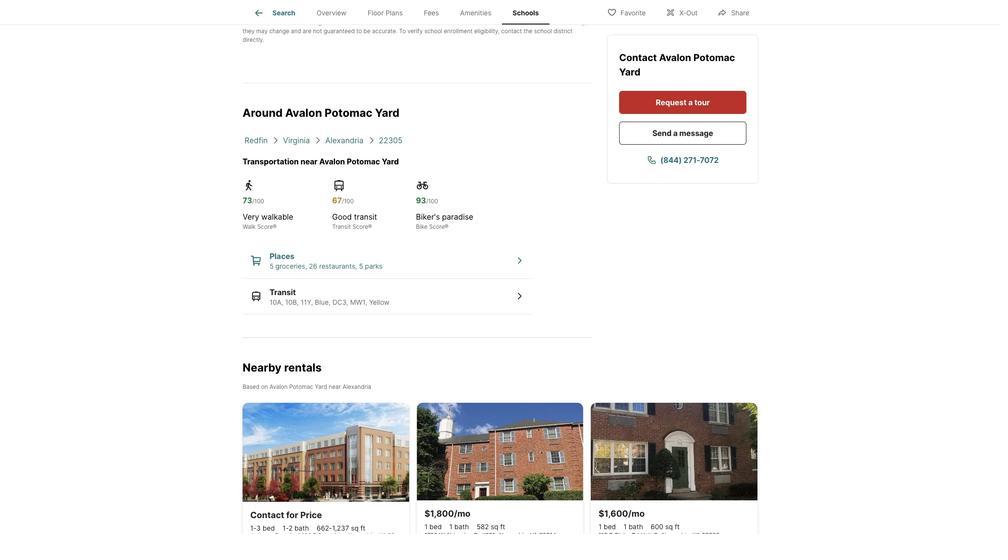 Task type: describe. For each thing, give the bounding box(es) containing it.
as
[[534, 19, 540, 26]]

662-1,237 sq ft
[[317, 524, 366, 532]]

potomac up alexandria link at the left top of the page
[[325, 106, 373, 120]]

10a,
[[270, 298, 284, 306]]

contact
[[502, 28, 522, 35]]

0 horizontal spatial not
[[277, 19, 286, 26]]

a for send
[[674, 128, 678, 138]]

x-
[[680, 8, 687, 17]]

avalon up virginia 'link'
[[285, 106, 322, 120]]

(844) 271-7072 button
[[620, 149, 747, 172]]

a inside 'school service boundaries are intended to be used as a reference only; they may change and are not'
[[542, 19, 545, 26]]

3 1 from the left
[[599, 522, 602, 531]]

1 school from the left
[[425, 28, 443, 35]]

0 horizontal spatial ft
[[361, 524, 366, 532]]

x-out
[[680, 8, 698, 17]]

fees tab
[[414, 1, 450, 25]]

very
[[243, 212, 259, 222]]

bed for $1,600
[[604, 522, 616, 531]]

not inside 'school service boundaries are intended to be used as a reference only; they may change and are not'
[[313, 28, 322, 35]]

amenities tab
[[450, 1, 502, 25]]

guaranteed to be accurate. to verify school enrollment eligibility, contact the school district directly.
[[243, 28, 573, 43]]

$1,600 /mo
[[599, 508, 645, 519]]

score for walkable
[[257, 223, 273, 230]]

district
[[554, 28, 573, 35]]

11y,
[[301, 298, 313, 306]]

places 5 groceries, 26 restaurants, 5 parks
[[270, 251, 383, 270]]

67 /100
[[332, 196, 354, 205]]

photo of 113 e glebe rd unit c, alexandria, va 22305 image
[[591, 403, 758, 500]]

based on avalon potomac yard near alexandria
[[243, 383, 371, 390]]

school
[[393, 19, 412, 26]]

transportation near avalon potomac yard
[[243, 157, 399, 166]]

582 sq ft
[[477, 522, 506, 531]]

or
[[311, 19, 317, 26]]

0 vertical spatial the
[[341, 4, 349, 12]]

600
[[651, 522, 664, 531]]

1 bath for $1,600
[[624, 522, 644, 531]]

bed for $1,800
[[430, 522, 442, 531]]

2 5 from the left
[[359, 262, 363, 270]]

contact for contact for price
[[250, 510, 284, 520]]

73 /100
[[243, 196, 264, 205]]

redfin does not endorse or guarantee this information.
[[243, 19, 392, 26]]

rentals
[[284, 361, 322, 374]]

ft for $1,600 /mo
[[675, 522, 680, 531]]

redfin for redfin does not endorse or guarantee this information.
[[243, 19, 260, 26]]

potomac down rentals
[[289, 383, 314, 390]]

good
[[332, 212, 352, 222]]

sq for $1,800 /mo
[[491, 522, 499, 531]]

transit inside "good transit transit score ®"
[[332, 223, 351, 230]]

request
[[656, 98, 687, 107]]

price
[[300, 510, 322, 520]]

used
[[519, 19, 532, 26]]

/mo for $1,600
[[629, 508, 645, 519]]

guarantee
[[318, 19, 346, 26]]

transportation
[[243, 157, 299, 166]]

0 vertical spatial alexandria
[[326, 136, 364, 145]]

a for request
[[689, 98, 693, 107]]

(844) 271-7072 link
[[620, 149, 747, 172]]

avalon down alexandria link at the left top of the page
[[320, 157, 345, 166]]

including by contacting and visiting the schools themselves.
[[243, 4, 406, 12]]

fees
[[424, 9, 439, 17]]

walk
[[243, 223, 256, 230]]

send a message button
[[620, 122, 747, 145]]

endorse
[[287, 19, 310, 26]]

0 horizontal spatial near
[[301, 157, 318, 166]]

yellow
[[369, 298, 390, 306]]

0 horizontal spatial bath
[[295, 524, 309, 532]]

based
[[243, 383, 260, 390]]

photo of 1700 w abingdon dr #201, alexandria, va 22314 image
[[417, 403, 584, 500]]

alexandria link
[[326, 136, 364, 145]]

does
[[262, 19, 275, 26]]

bath for $1,800
[[455, 522, 469, 531]]

for
[[286, 510, 298, 520]]

tour
[[695, 98, 710, 107]]

directly.
[[243, 36, 264, 43]]

schools
[[513, 9, 539, 17]]

(844)
[[661, 155, 682, 165]]

10b,
[[285, 298, 299, 306]]

/mo for $1,800
[[454, 508, 471, 519]]

7072
[[700, 155, 719, 165]]

search
[[273, 9, 296, 17]]

restaurants,
[[319, 262, 357, 270]]

potomac inside avalon potomac yard
[[694, 52, 736, 63]]

places
[[270, 251, 295, 261]]

600 sq ft
[[651, 522, 680, 531]]

around
[[243, 106, 283, 120]]

2 school from the left
[[535, 28, 552, 35]]

intended
[[477, 19, 501, 26]]

walkable
[[262, 212, 294, 222]]

request a tour button
[[620, 91, 747, 114]]

$1,800
[[425, 508, 454, 519]]

plans
[[386, 9, 403, 17]]

(844) 271-7072
[[661, 155, 719, 165]]

groceries,
[[276, 262, 307, 270]]

virginia
[[283, 136, 310, 145]]

they
[[243, 28, 255, 35]]

blue,
[[315, 298, 331, 306]]

1 vertical spatial alexandria
[[343, 383, 371, 390]]

4 1 from the left
[[624, 522, 627, 531]]

/100 for 67
[[342, 198, 354, 205]]

enrollment
[[444, 28, 473, 35]]

1 1 from the left
[[425, 522, 428, 531]]

to inside guaranteed to be accurate. to verify school enrollment eligibility, contact the school district directly.
[[357, 28, 362, 35]]

26
[[309, 262, 317, 270]]

request a tour
[[656, 98, 710, 107]]

dc3,
[[333, 298, 348, 306]]

0 horizontal spatial bed
[[263, 524, 275, 532]]

accurate.
[[372, 28, 398, 35]]

service
[[414, 19, 433, 26]]

school service boundaries are intended to be used as a reference only; they may change and are not
[[243, 19, 587, 35]]

582
[[477, 522, 489, 531]]



Task type: locate. For each thing, give the bounding box(es) containing it.
and up or
[[308, 4, 318, 12]]

® down walkable
[[273, 223, 277, 230]]

are down or
[[303, 28, 312, 35]]

0 vertical spatial to
[[503, 19, 509, 26]]

a inside request a tour button
[[689, 98, 693, 107]]

0 horizontal spatial score
[[257, 223, 273, 230]]

the inside guaranteed to be accurate. to verify school enrollment eligibility, contact the school district directly.
[[524, 28, 533, 35]]

1 horizontal spatial 1-
[[283, 524, 289, 532]]

information.
[[359, 19, 392, 26]]

amenities
[[460, 9, 492, 17]]

2 1 bed from the left
[[599, 522, 616, 531]]

1 down $1,800
[[425, 522, 428, 531]]

and inside 'school service boundaries are intended to be used as a reference only; they may change and are not'
[[291, 28, 301, 35]]

2 horizontal spatial /100
[[426, 198, 438, 205]]

be down the information.
[[364, 28, 371, 35]]

0 horizontal spatial contact
[[250, 510, 284, 520]]

overview
[[317, 9, 347, 17]]

2 /mo from the left
[[629, 508, 645, 519]]

favorite button
[[599, 2, 654, 22]]

1 horizontal spatial to
[[503, 19, 509, 26]]

1 horizontal spatial bath
[[455, 522, 469, 531]]

/100 inside the 73 /100
[[252, 198, 264, 205]]

1 horizontal spatial 1 bath
[[624, 522, 644, 531]]

potomac
[[694, 52, 736, 63], [325, 106, 373, 120], [347, 157, 380, 166], [289, 383, 314, 390]]

/100 for 73
[[252, 198, 264, 205]]

1 horizontal spatial school
[[535, 28, 552, 35]]

0 horizontal spatial 1 bath
[[450, 522, 469, 531]]

avalon potomac yard
[[620, 52, 736, 78]]

/mo
[[454, 508, 471, 519], [629, 508, 645, 519]]

1- for 3
[[250, 524, 257, 532]]

message
[[680, 128, 714, 138]]

22305 link
[[379, 136, 403, 145]]

overview tab
[[306, 1, 357, 25]]

share
[[732, 8, 750, 17]]

a
[[542, 19, 545, 26], [689, 98, 693, 107], [674, 128, 678, 138]]

1 1 bath from the left
[[450, 522, 469, 531]]

ft right 1,237 at the left
[[361, 524, 366, 532]]

1 horizontal spatial /mo
[[629, 508, 645, 519]]

themselves.
[[374, 4, 406, 12]]

school down service
[[425, 28, 443, 35]]

bath down $1,600 /mo
[[629, 522, 644, 531]]

ft for $1,800 /mo
[[501, 522, 506, 531]]

1 /mo from the left
[[454, 508, 471, 519]]

1 vertical spatial be
[[364, 28, 371, 35]]

score down transit at top left
[[353, 223, 368, 230]]

1 5 from the left
[[270, 262, 274, 270]]

the right visiting
[[341, 4, 349, 12]]

photo of 120 e reed ave, alexandria, va 22305 image
[[243, 403, 409, 502]]

0 horizontal spatial sq
[[351, 524, 359, 532]]

redfin up they at top
[[243, 19, 260, 26]]

bike
[[416, 223, 428, 230]]

22305
[[379, 136, 403, 145]]

avalon up request
[[660, 52, 692, 63]]

1 ® from the left
[[273, 223, 277, 230]]

2 horizontal spatial a
[[689, 98, 693, 107]]

93
[[416, 196, 426, 205]]

score inside very walkable walk score ®
[[257, 223, 273, 230]]

3
[[257, 524, 261, 532]]

ft right 582
[[501, 522, 506, 531]]

1-2 bath
[[283, 524, 309, 532]]

1 1- from the left
[[250, 524, 257, 532]]

2 score from the left
[[353, 223, 368, 230]]

score down biker's
[[429, 223, 445, 230]]

0 vertical spatial redfin
[[243, 19, 260, 26]]

/100 up good
[[342, 198, 354, 205]]

bath for $1,600
[[629, 522, 644, 531]]

0 horizontal spatial /100
[[252, 198, 264, 205]]

1 horizontal spatial score
[[353, 223, 368, 230]]

® down paradise
[[445, 223, 449, 230]]

floor
[[368, 9, 384, 17]]

1 bed
[[425, 522, 442, 531], [599, 522, 616, 531]]

1 down $1,800 /mo
[[450, 522, 453, 531]]

1 vertical spatial transit
[[270, 287, 296, 297]]

1 horizontal spatial bed
[[430, 522, 442, 531]]

score for paradise
[[429, 223, 445, 230]]

2 /100 from the left
[[342, 198, 354, 205]]

1 bed down $1,800
[[425, 522, 442, 531]]

5 left parks
[[359, 262, 363, 270]]

5
[[270, 262, 274, 270], [359, 262, 363, 270]]

2 horizontal spatial score
[[429, 223, 445, 230]]

tab list containing search
[[243, 0, 558, 25]]

1 bath for $1,800
[[450, 522, 469, 531]]

0 horizontal spatial the
[[341, 4, 349, 12]]

1 horizontal spatial be
[[510, 19, 517, 26]]

be up contact
[[510, 19, 517, 26]]

1 horizontal spatial contact
[[620, 52, 660, 63]]

out
[[687, 8, 698, 17]]

1 vertical spatial and
[[291, 28, 301, 35]]

bed right 3
[[263, 524, 275, 532]]

1,237
[[332, 524, 349, 532]]

1 vertical spatial near
[[329, 383, 341, 390]]

x-out button
[[658, 2, 706, 22]]

sq right 582
[[491, 522, 499, 531]]

1 horizontal spatial /100
[[342, 198, 354, 205]]

1 horizontal spatial and
[[308, 4, 318, 12]]

contact for contact
[[620, 52, 660, 63]]

1 down $1,600
[[599, 522, 602, 531]]

transit down good
[[332, 223, 351, 230]]

1 horizontal spatial sq
[[491, 522, 499, 531]]

1 horizontal spatial 1 bed
[[599, 522, 616, 531]]

1 bed for $1,600
[[599, 522, 616, 531]]

avalon right "on"
[[270, 383, 288, 390]]

bed down $1,800
[[430, 522, 442, 531]]

may
[[256, 28, 268, 35]]

to inside 'school service boundaries are intended to be used as a reference only; they may change and are not'
[[503, 19, 509, 26]]

boundaries
[[435, 19, 465, 26]]

verify
[[408, 28, 423, 35]]

ft right 600 at right bottom
[[675, 522, 680, 531]]

to
[[399, 28, 406, 35]]

not up change
[[277, 19, 286, 26]]

0 horizontal spatial /mo
[[454, 508, 471, 519]]

1 vertical spatial redfin
[[245, 136, 268, 145]]

1 vertical spatial not
[[313, 28, 322, 35]]

potomac down alexandria link at the left top of the page
[[347, 157, 380, 166]]

0 horizontal spatial be
[[364, 28, 371, 35]]

0 horizontal spatial 1 bed
[[425, 522, 442, 531]]

sq right 600 at right bottom
[[666, 522, 673, 531]]

bed down $1,600
[[604, 522, 616, 531]]

transit up 10a,
[[270, 287, 296, 297]]

$1,600
[[599, 508, 629, 519]]

2 vertical spatial a
[[674, 128, 678, 138]]

2 horizontal spatial bath
[[629, 522, 644, 531]]

a right send at right
[[674, 128, 678, 138]]

school down as
[[535, 28, 552, 35]]

visiting
[[320, 4, 339, 12]]

tab list
[[243, 0, 558, 25]]

only;
[[574, 19, 587, 26]]

on
[[261, 383, 268, 390]]

0 horizontal spatial 5
[[270, 262, 274, 270]]

be inside 'school service boundaries are intended to be used as a reference only; they may change and are not'
[[510, 19, 517, 26]]

change
[[269, 28, 290, 35]]

1 horizontal spatial 5
[[359, 262, 363, 270]]

a left tour
[[689, 98, 693, 107]]

including
[[243, 4, 267, 12]]

/100 up biker's
[[426, 198, 438, 205]]

avalon inside avalon potomac yard
[[660, 52, 692, 63]]

schools
[[351, 4, 372, 12]]

transit
[[332, 223, 351, 230], [270, 287, 296, 297]]

3 /100 from the left
[[426, 198, 438, 205]]

0 horizontal spatial are
[[303, 28, 312, 35]]

parks
[[365, 262, 383, 270]]

2 1- from the left
[[283, 524, 289, 532]]

67
[[332, 196, 342, 205]]

3 score from the left
[[429, 223, 445, 230]]

$1,800 /mo
[[425, 508, 471, 519]]

/100
[[252, 198, 264, 205], [342, 198, 354, 205], [426, 198, 438, 205]]

favorite
[[621, 8, 646, 17]]

mw1,
[[350, 298, 367, 306]]

0 horizontal spatial a
[[542, 19, 545, 26]]

the down used
[[524, 28, 533, 35]]

schools tab
[[502, 1, 550, 25]]

1 horizontal spatial not
[[313, 28, 322, 35]]

the
[[341, 4, 349, 12], [524, 28, 533, 35]]

contacting
[[277, 4, 306, 12]]

and
[[308, 4, 318, 12], [291, 28, 301, 35]]

1 horizontal spatial ft
[[501, 522, 506, 531]]

/100 up very
[[252, 198, 264, 205]]

guaranteed
[[324, 28, 355, 35]]

5 down places
[[270, 262, 274, 270]]

1 score from the left
[[257, 223, 273, 230]]

potomac up tour
[[694, 52, 736, 63]]

biker's paradise bike score ®
[[416, 212, 474, 230]]

send
[[653, 128, 672, 138]]

contact up 1-3 bed
[[250, 510, 284, 520]]

2 horizontal spatial bed
[[604, 522, 616, 531]]

1 horizontal spatial ®
[[368, 223, 372, 230]]

to down 'this'
[[357, 28, 362, 35]]

0 vertical spatial and
[[308, 4, 318, 12]]

be inside guaranteed to be accurate. to verify school enrollment eligibility, contact the school district directly.
[[364, 28, 371, 35]]

are
[[467, 19, 476, 26], [303, 28, 312, 35]]

2 horizontal spatial ft
[[675, 522, 680, 531]]

® inside "good transit transit score ®"
[[368, 223, 372, 230]]

/100 for 93
[[426, 198, 438, 205]]

1-3 bed
[[250, 524, 275, 532]]

are down amenities
[[467, 19, 476, 26]]

0 vertical spatial are
[[467, 19, 476, 26]]

bath right 2
[[295, 524, 309, 532]]

93 /100
[[416, 196, 438, 205]]

paradise
[[442, 212, 474, 222]]

2 horizontal spatial sq
[[666, 522, 673, 531]]

0 horizontal spatial 1-
[[250, 524, 257, 532]]

bath down $1,800 /mo
[[455, 522, 469, 531]]

a right as
[[542, 19, 545, 26]]

sq for $1,600 /mo
[[666, 522, 673, 531]]

this
[[348, 19, 358, 26]]

redfin
[[243, 19, 260, 26], [245, 136, 268, 145]]

score inside biker's paradise bike score ®
[[429, 223, 445, 230]]

1 horizontal spatial a
[[674, 128, 678, 138]]

bed
[[430, 522, 442, 531], [604, 522, 616, 531], [263, 524, 275, 532]]

1- for 2
[[283, 524, 289, 532]]

1 bed down $1,600
[[599, 522, 616, 531]]

0 horizontal spatial and
[[291, 28, 301, 35]]

® inside very walkable walk score ®
[[273, 223, 277, 230]]

® for walkable
[[273, 223, 277, 230]]

® for transit
[[368, 223, 372, 230]]

1 horizontal spatial are
[[467, 19, 476, 26]]

score down walkable
[[257, 223, 273, 230]]

1 vertical spatial contact
[[250, 510, 284, 520]]

0 horizontal spatial to
[[357, 28, 362, 35]]

0 vertical spatial be
[[510, 19, 517, 26]]

eligibility,
[[475, 28, 500, 35]]

1 bath down $1,600 /mo
[[624, 522, 644, 531]]

virginia link
[[283, 136, 310, 145]]

271-
[[684, 155, 700, 165]]

very walkable walk score ®
[[243, 212, 294, 230]]

and down endorse
[[291, 28, 301, 35]]

1 vertical spatial are
[[303, 28, 312, 35]]

to up contact
[[503, 19, 509, 26]]

share button
[[710, 2, 758, 22]]

2 1 from the left
[[450, 522, 453, 531]]

3 ® from the left
[[445, 223, 449, 230]]

1 horizontal spatial near
[[329, 383, 341, 390]]

1 bath down $1,800 /mo
[[450, 522, 469, 531]]

2 1 bath from the left
[[624, 522, 644, 531]]

yard inside avalon potomac yard
[[620, 66, 641, 78]]

0 horizontal spatial ®
[[273, 223, 277, 230]]

/100 inside 67 /100
[[342, 198, 354, 205]]

0 vertical spatial near
[[301, 157, 318, 166]]

score for transit
[[353, 223, 368, 230]]

2 horizontal spatial ®
[[445, 223, 449, 230]]

contact for price
[[250, 510, 322, 520]]

1 vertical spatial the
[[524, 28, 533, 35]]

nearby
[[243, 361, 282, 374]]

® for paradise
[[445, 223, 449, 230]]

0 vertical spatial contact
[[620, 52, 660, 63]]

transit
[[354, 212, 377, 222]]

1 1 bed from the left
[[425, 522, 442, 531]]

score inside "good transit transit score ®"
[[353, 223, 368, 230]]

1 horizontal spatial the
[[524, 28, 533, 35]]

search link
[[253, 7, 296, 19]]

2 ® from the left
[[368, 223, 372, 230]]

1 vertical spatial to
[[357, 28, 362, 35]]

® inside biker's paradise bike score ®
[[445, 223, 449, 230]]

transit inside transit 10a, 10b, 11y, blue, dc3, mw1, yellow
[[270, 287, 296, 297]]

around avalon potomac yard
[[243, 106, 400, 120]]

school
[[425, 28, 443, 35], [535, 28, 552, 35]]

0 vertical spatial transit
[[332, 223, 351, 230]]

0 vertical spatial a
[[542, 19, 545, 26]]

floor plans tab
[[357, 1, 414, 25]]

not down redfin does not endorse or guarantee this information.
[[313, 28, 322, 35]]

1 horizontal spatial transit
[[332, 223, 351, 230]]

1 down $1,600 /mo
[[624, 522, 627, 531]]

2
[[289, 524, 293, 532]]

sq right 1,237 at the left
[[351, 524, 359, 532]]

1 /100 from the left
[[252, 198, 264, 205]]

good transit transit score ®
[[332, 212, 377, 230]]

1 bed for $1,800
[[425, 522, 442, 531]]

0 horizontal spatial transit
[[270, 287, 296, 297]]

by
[[269, 4, 276, 12]]

score
[[257, 223, 273, 230], [353, 223, 368, 230], [429, 223, 445, 230]]

0 vertical spatial not
[[277, 19, 286, 26]]

a inside send a message button
[[674, 128, 678, 138]]

/100 inside 93 /100
[[426, 198, 438, 205]]

1 vertical spatial a
[[689, 98, 693, 107]]

contact down favorite
[[620, 52, 660, 63]]

® down transit at top left
[[368, 223, 372, 230]]

redfin up transportation
[[245, 136, 268, 145]]

redfin for redfin
[[245, 136, 268, 145]]

0 horizontal spatial school
[[425, 28, 443, 35]]



Task type: vqa. For each thing, say whether or not it's contained in the screenshot.


